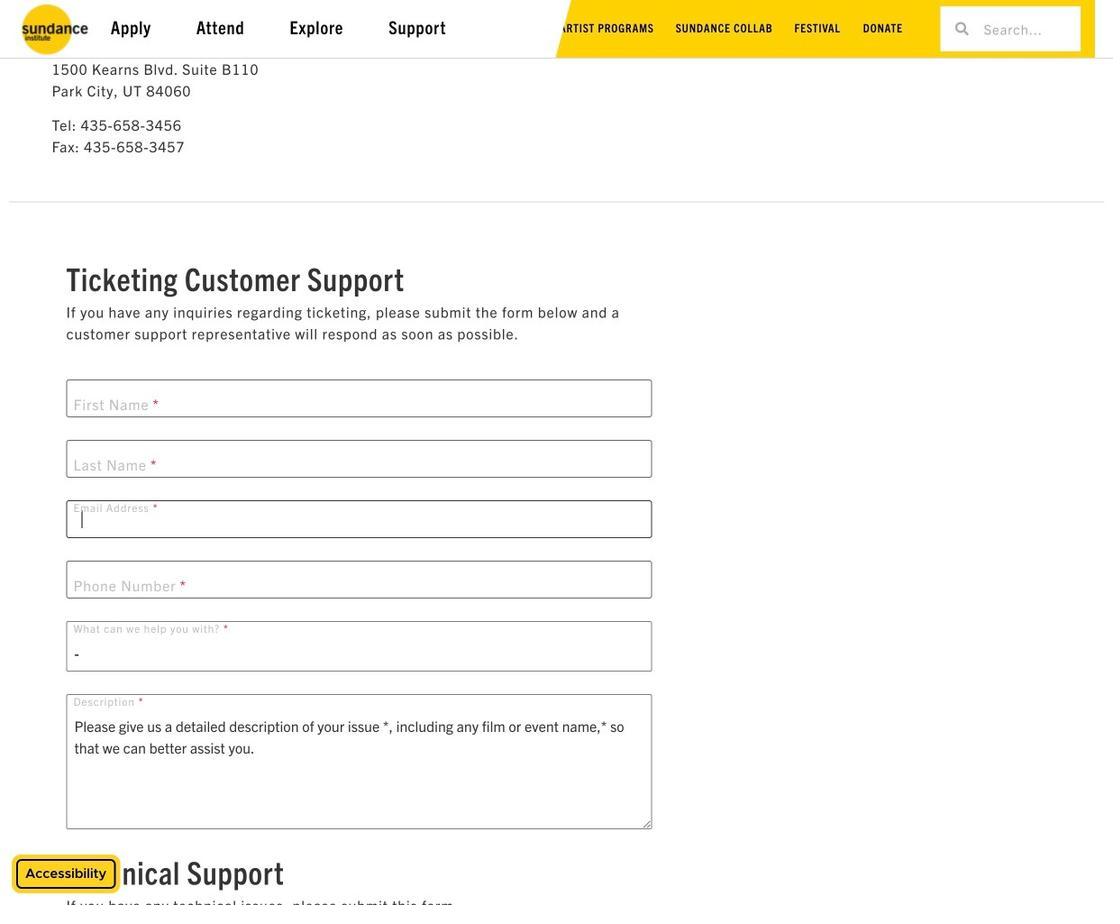 Task type: describe. For each thing, give the bounding box(es) containing it.
Search... search field
[[970, 6, 1081, 51]]

  text field
[[66, 380, 653, 418]]

search image
[[956, 22, 970, 36]]

  text field
[[66, 440, 653, 478]]



Task type: locate. For each thing, give the bounding box(es) containing it.
  email field
[[66, 501, 653, 538]]

Please give us a detailed description of your issue *, including any film or event name,* so that we can better assist you. text field
[[66, 695, 653, 830]]

None search field
[[941, 6, 1081, 51]]

sundance institute image
[[19, 2, 92, 56]]

  telephone field
[[66, 561, 653, 599]]



